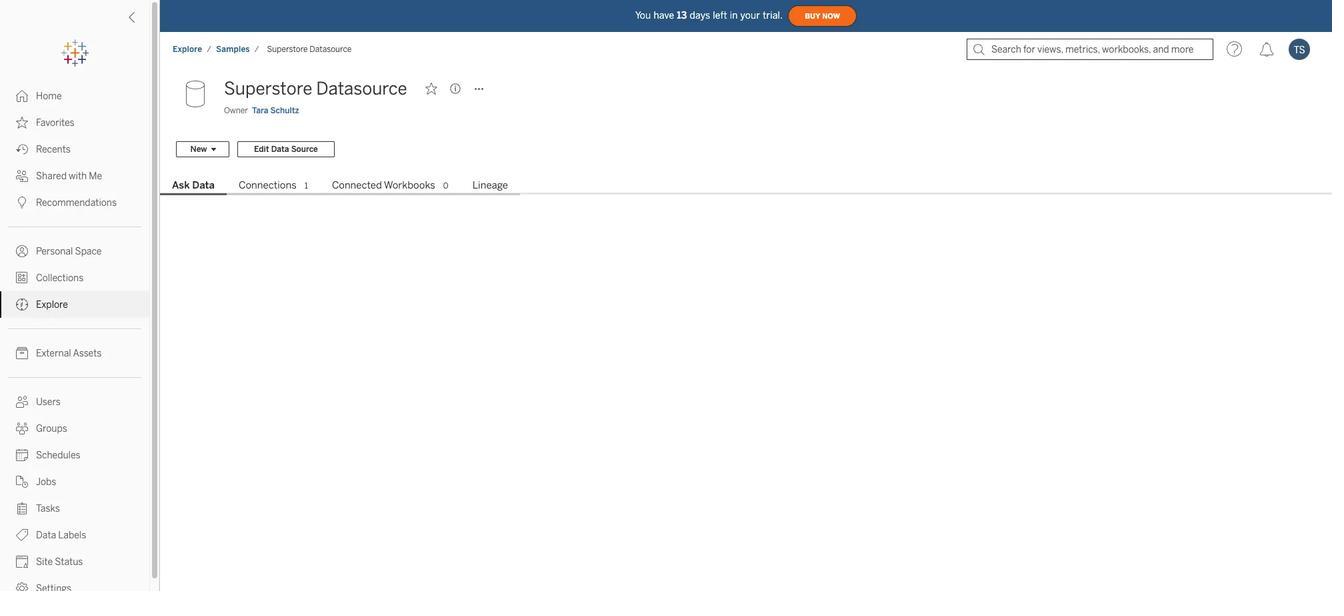 Task type: vqa. For each thing, say whether or not it's contained in the screenshot.
by text only_f5he34f icon within the External Assets "link"
no



Task type: describe. For each thing, give the bounding box(es) containing it.
superstore datasource main content
[[160, 67, 1333, 592]]

now
[[823, 12, 841, 20]]

left
[[713, 10, 728, 21]]

favorites
[[36, 117, 74, 129]]

your
[[741, 10, 761, 21]]

recents link
[[0, 136, 149, 163]]

recents
[[36, 144, 71, 155]]

source
[[291, 145, 318, 154]]

trial.
[[763, 10, 783, 21]]

buy now button
[[789, 5, 857, 27]]

0 vertical spatial superstore datasource
[[267, 45, 352, 54]]

recommendations link
[[0, 189, 149, 216]]

main navigation. press the up and down arrow keys to access links. element
[[0, 83, 149, 592]]

data source image
[[176, 75, 216, 115]]

edit data source
[[254, 145, 318, 154]]

collections
[[36, 273, 84, 284]]

home
[[36, 91, 62, 102]]

0 vertical spatial datasource
[[310, 45, 352, 54]]

workbooks
[[384, 179, 435, 191]]

sub-spaces tab list
[[160, 178, 1333, 195]]

data for ask
[[192, 179, 215, 191]]

home link
[[0, 83, 149, 109]]

1 vertical spatial explore link
[[0, 292, 149, 318]]

site
[[36, 557, 53, 568]]

0 vertical spatial explore link
[[172, 44, 203, 55]]

shared with me link
[[0, 163, 149, 189]]

jobs link
[[0, 469, 149, 496]]

explore for explore / samples /
[[173, 45, 202, 54]]

data inside data labels link
[[36, 530, 56, 542]]

collections link
[[0, 265, 149, 292]]

personal
[[36, 246, 73, 257]]

labels
[[58, 530, 86, 542]]

new button
[[176, 141, 229, 157]]

me
[[89, 171, 102, 182]]

superstore datasource inside superstore datasource main content
[[224, 78, 407, 99]]

edit
[[254, 145, 269, 154]]

tara schultz link
[[252, 105, 299, 117]]

1
[[305, 181, 308, 191]]

jobs
[[36, 477, 56, 488]]

external assets link
[[0, 340, 149, 367]]

data labels
[[36, 530, 86, 542]]

connected workbooks
[[332, 179, 435, 191]]

connected
[[332, 179, 382, 191]]

0
[[443, 181, 449, 191]]

buy
[[805, 12, 821, 20]]

have
[[654, 10, 675, 21]]

2 / from the left
[[255, 45, 259, 54]]

Search for views, metrics, workbooks, and more text field
[[967, 39, 1214, 60]]

users link
[[0, 389, 149, 416]]



Task type: locate. For each thing, give the bounding box(es) containing it.
data for edit
[[271, 145, 289, 154]]

1 horizontal spatial /
[[255, 45, 259, 54]]

1 horizontal spatial explore
[[173, 45, 202, 54]]

tasks link
[[0, 496, 149, 522]]

shared
[[36, 171, 67, 182]]

data left labels
[[36, 530, 56, 542]]

shared with me
[[36, 171, 102, 182]]

schedules link
[[0, 442, 149, 469]]

navigation panel element
[[0, 40, 149, 592]]

users
[[36, 397, 61, 408]]

/ left samples
[[207, 45, 211, 54]]

data inside edit data source button
[[271, 145, 289, 154]]

0 horizontal spatial explore link
[[0, 292, 149, 318]]

ask data
[[172, 179, 215, 191]]

explore / samples /
[[173, 45, 259, 54]]

tasks
[[36, 504, 60, 515]]

data right edit
[[271, 145, 289, 154]]

1 vertical spatial superstore datasource
[[224, 78, 407, 99]]

explore link left samples
[[172, 44, 203, 55]]

favorites link
[[0, 109, 149, 136]]

superstore up "owner tara schultz" in the top of the page
[[224, 78, 312, 99]]

0 vertical spatial data
[[271, 145, 289, 154]]

1 horizontal spatial data
[[192, 179, 215, 191]]

/
[[207, 45, 211, 54], [255, 45, 259, 54]]

13
[[677, 10, 687, 21]]

superstore datasource element
[[263, 45, 356, 54]]

0 horizontal spatial data
[[36, 530, 56, 542]]

explore link down the collections
[[0, 292, 149, 318]]

explore
[[173, 45, 202, 54], [36, 300, 68, 311]]

explore left samples
[[173, 45, 202, 54]]

external
[[36, 348, 71, 360]]

data
[[271, 145, 289, 154], [192, 179, 215, 191], [36, 530, 56, 542]]

data inside sub-spaces tab list
[[192, 179, 215, 191]]

owner
[[224, 106, 248, 115]]

new
[[190, 145, 207, 154]]

datasource inside main content
[[316, 78, 407, 99]]

explore for explore
[[36, 300, 68, 311]]

1 vertical spatial explore
[[36, 300, 68, 311]]

groups link
[[0, 416, 149, 442]]

external assets
[[36, 348, 102, 360]]

explore link
[[172, 44, 203, 55], [0, 292, 149, 318]]

edit data source button
[[237, 141, 335, 157]]

explore down the collections
[[36, 300, 68, 311]]

data right ask
[[192, 179, 215, 191]]

personal space
[[36, 246, 102, 257]]

superstore datasource
[[267, 45, 352, 54], [224, 78, 407, 99]]

days
[[690, 10, 711, 21]]

1 / from the left
[[207, 45, 211, 54]]

buy now
[[805, 12, 841, 20]]

superstore
[[267, 45, 308, 54], [224, 78, 312, 99]]

1 vertical spatial superstore
[[224, 78, 312, 99]]

recommendations
[[36, 197, 117, 209]]

tara
[[252, 106, 268, 115]]

1 vertical spatial data
[[192, 179, 215, 191]]

schultz
[[270, 106, 299, 115]]

you have 13 days left in your trial.
[[636, 10, 783, 21]]

samples link
[[215, 44, 251, 55]]

personal space link
[[0, 238, 149, 265]]

lineage
[[473, 179, 508, 191]]

connections
[[239, 179, 297, 191]]

in
[[730, 10, 738, 21]]

/ right samples link
[[255, 45, 259, 54]]

samples
[[216, 45, 250, 54]]

site status
[[36, 557, 83, 568]]

site status link
[[0, 549, 149, 576]]

0 horizontal spatial explore
[[36, 300, 68, 311]]

space
[[75, 246, 102, 257]]

0 horizontal spatial /
[[207, 45, 211, 54]]

ask
[[172, 179, 190, 191]]

superstore right samples
[[267, 45, 308, 54]]

1 vertical spatial datasource
[[316, 78, 407, 99]]

data labels link
[[0, 522, 149, 549]]

0 vertical spatial explore
[[173, 45, 202, 54]]

datasource
[[310, 45, 352, 54], [316, 78, 407, 99]]

groups
[[36, 424, 67, 435]]

assets
[[73, 348, 102, 360]]

explore inside main navigation. press the up and down arrow keys to access links. element
[[36, 300, 68, 311]]

status
[[55, 557, 83, 568]]

0 vertical spatial superstore
[[267, 45, 308, 54]]

with
[[69, 171, 87, 182]]

2 vertical spatial data
[[36, 530, 56, 542]]

you
[[636, 10, 651, 21]]

1 horizontal spatial explore link
[[172, 44, 203, 55]]

owner tara schultz
[[224, 106, 299, 115]]

schedules
[[36, 450, 80, 462]]

2 horizontal spatial data
[[271, 145, 289, 154]]

superstore inside main content
[[224, 78, 312, 99]]



